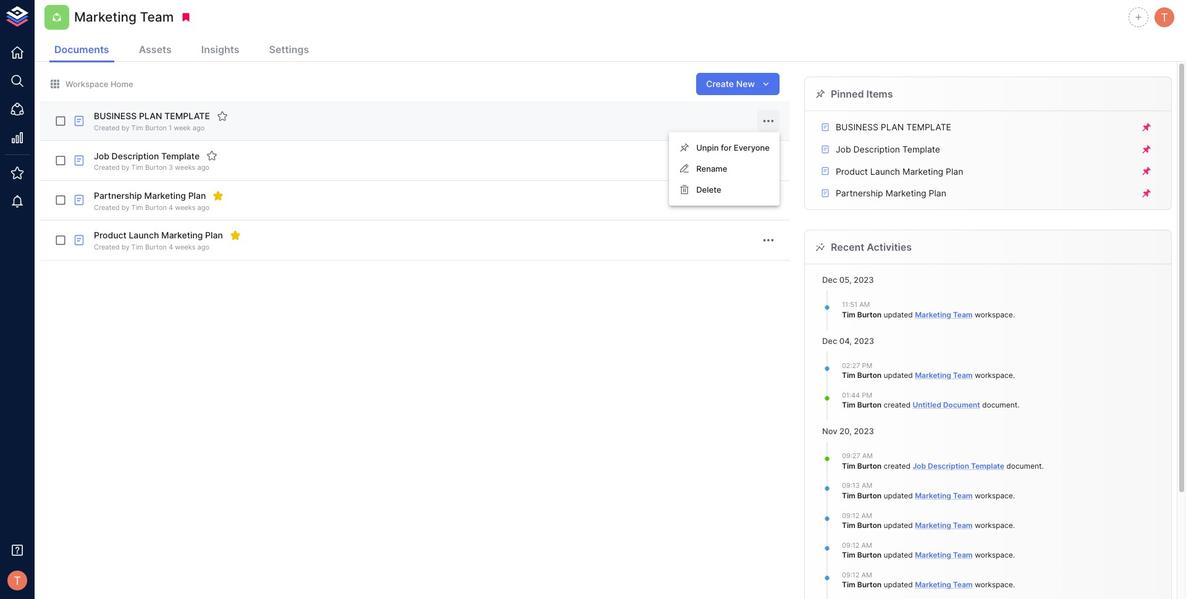 Task type: describe. For each thing, give the bounding box(es) containing it.
am for the bottom job description template link
[[863, 452, 873, 461]]

created for partnership
[[94, 203, 120, 212]]

updated for 2nd marketing team link from the top
[[884, 371, 913, 380]]

burton inside 02:27 pm tim burton updated marketing team workspace .
[[858, 371, 882, 380]]

by for product
[[122, 243, 129, 252]]

0 horizontal spatial template
[[161, 151, 200, 161]]

remove bookmark image
[[181, 12, 192, 23]]

09:12 for 6th marketing team link from the top
[[842, 571, 860, 580]]

workspace
[[66, 79, 108, 89]]

plan inside button
[[929, 188, 947, 198]]

template inside the 09:27 am tim burton created job description template document .
[[972, 461, 1005, 471]]

rename button
[[669, 158, 780, 179]]

delete button
[[669, 179, 780, 201]]

burton inside the 09:27 am tim burton created job description template document .
[[858, 461, 882, 471]]

remove favorite image for product launch marketing plan
[[230, 230, 241, 241]]

tim inside the 09:27 am tim burton created job description template document .
[[842, 461, 856, 471]]

tim inside 09:13 am tim burton updated marketing team workspace .
[[842, 491, 856, 501]]

marketing inside 02:27 pm tim burton updated marketing team workspace .
[[915, 371, 952, 380]]

. for fifth marketing team link from the top of the page
[[1013, 551, 1015, 560]]

. inside the 09:27 am tim burton created job description template document .
[[1042, 461, 1044, 471]]

09:12 for fourth marketing team link from the top
[[842, 512, 860, 520]]

pm for updated
[[863, 361, 873, 370]]

dec for dec 04, 2023
[[823, 336, 838, 346]]

settings
[[269, 43, 309, 56]]

by for business
[[122, 124, 129, 132]]

partnership marketing plan link
[[820, 187, 1140, 199]]

untitled document link
[[913, 401, 981, 410]]

tim inside 02:27 pm tim burton updated marketing team workspace .
[[842, 371, 856, 380]]

product inside product launch marketing plan link
[[836, 166, 868, 176]]

0 vertical spatial t button
[[1153, 6, 1177, 29]]

weeks for template
[[175, 163, 196, 172]]

delete
[[697, 185, 722, 195]]

plan inside "button"
[[946, 166, 964, 176]]

workspace for 6th marketing team link from the top
[[975, 581, 1013, 590]]

workspace for fourth marketing team link from the top
[[975, 521, 1013, 530]]

ago for marketing
[[197, 243, 210, 252]]

everyone
[[734, 143, 770, 153]]

nov 20, 2023
[[823, 426, 874, 436]]

pm for created
[[862, 391, 873, 400]]

unpin
[[697, 143, 719, 153]]

. for first marketing team link from the top of the page
[[1013, 310, 1015, 319]]

04,
[[840, 336, 852, 346]]

0 horizontal spatial plan
[[139, 111, 162, 121]]

template inside business plan template link
[[907, 122, 952, 132]]

created by tim burton 4 weeks ago for marketing
[[94, 203, 210, 212]]

week
[[174, 124, 191, 132]]

marketing inside 11:51 am tim burton updated marketing team workspace .
[[915, 310, 952, 319]]

job description template link inside button
[[820, 143, 1140, 155]]

. for untitled document link
[[1018, 401, 1020, 410]]

job inside the 09:27 am tim burton created job description template document .
[[913, 461, 926, 471]]

marketing inside 09:13 am tim burton updated marketing team workspace .
[[915, 491, 952, 501]]

assets link
[[134, 38, 177, 62]]

created for business
[[94, 124, 120, 132]]

05,
[[840, 275, 852, 285]]

am for fourth marketing team link from the top
[[862, 512, 873, 520]]

0 horizontal spatial partnership marketing plan
[[94, 190, 206, 201]]

01:44 pm tim burton created untitled document document .
[[842, 391, 1020, 410]]

pinned items
[[831, 88, 893, 100]]

workspace for 2nd marketing team link from the top
[[975, 371, 1013, 380]]

1 vertical spatial t button
[[4, 567, 31, 595]]

. for 2nd marketing team link from the top
[[1013, 371, 1015, 380]]

am for 3rd marketing team link from the top of the page
[[862, 482, 873, 490]]

3
[[169, 163, 173, 172]]

items
[[867, 88, 893, 100]]

09:27 am tim burton created job description template document .
[[842, 452, 1044, 471]]

create new
[[706, 78, 755, 89]]

created by tim burton 3 weeks ago
[[94, 163, 209, 172]]

recent
[[831, 241, 865, 253]]

09:12 for fifth marketing team link from the top of the page
[[842, 541, 860, 550]]

partnership marketing plan inside button
[[836, 188, 947, 198]]

unpin for everyone button
[[669, 137, 780, 158]]

2023 for nov 20, 2023
[[854, 426, 874, 436]]

unpin image for business plan template
[[1141, 122, 1153, 133]]

plan inside button
[[881, 122, 904, 132]]

0 horizontal spatial job
[[94, 151, 109, 161]]

workspace home link
[[49, 78, 133, 90]]

0 vertical spatial business plan template
[[94, 111, 210, 121]]

by for job
[[122, 163, 129, 172]]

1 vertical spatial job description template link
[[913, 461, 1005, 471]]

nov
[[823, 426, 838, 436]]

1
[[169, 124, 172, 132]]

09:13 am tim burton updated marketing team workspace .
[[842, 482, 1015, 501]]

product launch marketing plan inside product launch marketing plan link
[[836, 166, 964, 176]]

document inside the 09:27 am tim burton created job description template document .
[[1007, 461, 1042, 471]]

description inside the 09:27 am tim burton created job description template document .
[[928, 461, 970, 471]]

ago for template
[[193, 124, 205, 132]]

weeks for plan
[[175, 203, 196, 212]]

09:27
[[842, 452, 861, 461]]

unpin for everyone
[[697, 143, 770, 153]]

job inside button
[[836, 144, 851, 154]]

insights link
[[196, 38, 244, 62]]

0 vertical spatial business
[[94, 111, 137, 121]]

workspace for 3rd marketing team link from the top of the page
[[975, 491, 1013, 501]]

unpin image for job description template
[[1141, 144, 1153, 155]]

for
[[721, 143, 732, 153]]

ago for plan
[[197, 203, 210, 212]]

partnership marketing plan button
[[810, 182, 1167, 204]]

marketing inside product launch marketing plan link
[[903, 166, 944, 176]]



Task type: locate. For each thing, give the bounding box(es) containing it.
1 vertical spatial remove favorite image
[[230, 230, 241, 241]]

2 created from the top
[[94, 163, 120, 172]]

4
[[169, 203, 173, 212], [169, 243, 173, 252]]

updated for 6th marketing team link from the top
[[884, 581, 913, 590]]

partnership inside button
[[836, 188, 883, 198]]

updated inside 11:51 am tim burton updated marketing team workspace .
[[884, 310, 913, 319]]

pm right 02:27
[[863, 361, 873, 370]]

insights
[[201, 43, 239, 56]]

20,
[[840, 426, 852, 436]]

2 vertical spatial weeks
[[175, 243, 196, 252]]

2 4 from the top
[[169, 243, 173, 252]]

0 horizontal spatial business
[[94, 111, 137, 121]]

1 vertical spatial favorite image
[[207, 150, 218, 162]]

5 workspace from the top
[[975, 551, 1013, 560]]

0 horizontal spatial launch
[[129, 230, 159, 241]]

2 vertical spatial 09:12
[[842, 571, 860, 580]]

2023 right 20,
[[854, 426, 874, 436]]

updated
[[884, 310, 913, 319], [884, 371, 913, 380], [884, 491, 913, 501], [884, 521, 913, 530], [884, 551, 913, 560], [884, 581, 913, 590]]

09:13
[[842, 482, 860, 490]]

1 horizontal spatial plan
[[881, 122, 904, 132]]

business plan template inside button
[[836, 122, 952, 132]]

0 vertical spatial favorite image
[[217, 111, 228, 122]]

0 vertical spatial 09:12 am tim burton updated marketing team workspace .
[[842, 512, 1015, 530]]

1 horizontal spatial t button
[[1153, 6, 1177, 29]]

1 vertical spatial created by tim burton 4 weeks ago
[[94, 243, 210, 252]]

. for fourth marketing team link from the top
[[1013, 521, 1015, 530]]

team for fifth marketing team link from the top of the page
[[954, 551, 973, 560]]

0 vertical spatial 2023
[[854, 275, 874, 285]]

business plan template
[[94, 111, 210, 121], [836, 122, 952, 132]]

updated for 3rd marketing team link from the top of the page
[[884, 491, 913, 501]]

1 updated from the top
[[884, 310, 913, 319]]

0 vertical spatial product
[[836, 166, 868, 176]]

business inside button
[[836, 122, 879, 132]]

team for 6th marketing team link from the top
[[954, 581, 973, 590]]

1 4 from the top
[[169, 203, 173, 212]]

2023 right 05,
[[854, 275, 874, 285]]

unpin image inside product launch marketing plan "button"
[[1141, 166, 1153, 177]]

team inside 11:51 am tim burton updated marketing team workspace .
[[954, 310, 973, 319]]

3 weeks from the top
[[175, 243, 196, 252]]

created for job
[[94, 163, 120, 172]]

documents
[[54, 43, 109, 56]]

1 by from the top
[[122, 124, 129, 132]]

pm
[[863, 361, 873, 370], [862, 391, 873, 400]]

business down home at top
[[94, 111, 137, 121]]

am for fifth marketing team link from the top of the page
[[862, 541, 873, 550]]

dec
[[823, 275, 838, 285], [823, 336, 838, 346]]

updated for fourth marketing team link from the top
[[884, 521, 913, 530]]

business
[[94, 111, 137, 121], [836, 122, 879, 132]]

am for first marketing team link from the top of the page
[[860, 301, 870, 309]]

dec 05, 2023
[[823, 275, 874, 285]]

ago for template
[[197, 163, 209, 172]]

by for partnership
[[122, 203, 129, 212]]

document
[[983, 401, 1018, 410], [1007, 461, 1042, 471]]

job description template
[[836, 144, 941, 154], [94, 151, 200, 161]]

by
[[122, 124, 129, 132], [122, 163, 129, 172], [122, 203, 129, 212], [122, 243, 129, 252]]

2 updated from the top
[[884, 371, 913, 380]]

description up "created by tim burton 3 weeks ago"
[[112, 151, 159, 161]]

.
[[1013, 310, 1015, 319], [1013, 371, 1015, 380], [1018, 401, 1020, 410], [1042, 461, 1044, 471], [1013, 491, 1015, 501], [1013, 521, 1015, 530], [1013, 551, 1015, 560], [1013, 581, 1015, 590]]

job up 09:13 am tim burton updated marketing team workspace .
[[913, 461, 926, 471]]

dec left 04,
[[823, 336, 838, 346]]

plan up created by tim burton 1 week ago
[[139, 111, 162, 121]]

unpin image for product launch marketing plan
[[1141, 166, 1153, 177]]

2 horizontal spatial template
[[972, 461, 1005, 471]]

0 horizontal spatial job description template
[[94, 151, 200, 161]]

remove favorite image for partnership marketing plan
[[213, 190, 224, 201]]

2 vertical spatial 09:12 am tim burton updated marketing team workspace .
[[842, 571, 1015, 590]]

1 horizontal spatial product
[[836, 166, 868, 176]]

workspace for first marketing team link from the top of the page
[[975, 310, 1013, 319]]

updated for first marketing team link from the top of the page
[[884, 310, 913, 319]]

job description template link
[[820, 143, 1140, 155], [913, 461, 1005, 471]]

team for fourth marketing team link from the top
[[954, 521, 973, 530]]

1 vertical spatial 2023
[[854, 336, 875, 346]]

1 horizontal spatial template
[[907, 122, 952, 132]]

2023 right 04,
[[854, 336, 875, 346]]

4 by from the top
[[122, 243, 129, 252]]

partnership marketing plan down "created by tim burton 3 weeks ago"
[[94, 190, 206, 201]]

2 by from the top
[[122, 163, 129, 172]]

team for 3rd marketing team link from the top of the page
[[954, 491, 973, 501]]

document inside 01:44 pm tim burton created untitled document document .
[[983, 401, 1018, 410]]

pinned
[[831, 88, 864, 100]]

create
[[706, 78, 734, 89]]

business plan template link
[[820, 121, 1140, 133]]

1 unpin image from the top
[[1141, 122, 1153, 133]]

1 horizontal spatial partnership marketing plan
[[836, 188, 947, 198]]

1 vertical spatial launch
[[129, 230, 159, 241]]

1 horizontal spatial remove favorite image
[[230, 230, 241, 241]]

plan
[[139, 111, 162, 121], [881, 122, 904, 132]]

1 vertical spatial unpin image
[[1141, 144, 1153, 155]]

0 vertical spatial weeks
[[175, 163, 196, 172]]

6 workspace from the top
[[975, 581, 1013, 590]]

product launch marketing plan
[[836, 166, 964, 176], [94, 230, 223, 241]]

burton inside 01:44 pm tim burton created untitled document document .
[[858, 401, 882, 410]]

3 workspace from the top
[[975, 491, 1013, 501]]

2023 for dec 04, 2023
[[854, 336, 875, 346]]

description down items
[[854, 144, 900, 154]]

documents link
[[49, 38, 114, 62]]

job up "created by tim burton 3 weeks ago"
[[94, 151, 109, 161]]

unpin image
[[1141, 188, 1153, 199]]

workspace home
[[66, 79, 133, 89]]

dec 04, 2023
[[823, 336, 875, 346]]

1 vertical spatial product
[[94, 230, 127, 241]]

template
[[165, 111, 210, 121], [907, 122, 952, 132]]

0 vertical spatial 4
[[169, 203, 173, 212]]

09:12 am tim burton updated marketing team workspace .
[[842, 512, 1015, 530], [842, 541, 1015, 560], [842, 571, 1015, 590]]

pm right 01:44
[[862, 391, 873, 400]]

template inside button
[[903, 144, 941, 154]]

tim inside 01:44 pm tim burton created untitled document document .
[[842, 401, 856, 410]]

workspace inside 11:51 am tim burton updated marketing team workspace .
[[975, 310, 1013, 319]]

. for 6th marketing team link from the top
[[1013, 581, 1015, 590]]

pm inside 01:44 pm tim burton created untitled document document .
[[862, 391, 873, 400]]

plan down items
[[881, 122, 904, 132]]

weeks for marketing
[[175, 243, 196, 252]]

1 vertical spatial created
[[884, 461, 911, 471]]

3 unpin image from the top
[[1141, 166, 1153, 177]]

partnership down "created by tim burton 3 weeks ago"
[[94, 190, 142, 201]]

4 for launch
[[169, 243, 173, 252]]

. inside 11:51 am tim burton updated marketing team workspace .
[[1013, 310, 1015, 319]]

am for 6th marketing team link from the top
[[862, 571, 873, 580]]

team
[[140, 9, 174, 25], [954, 310, 973, 319], [954, 371, 973, 380], [954, 491, 973, 501], [954, 521, 973, 530], [954, 551, 973, 560], [954, 581, 973, 590]]

job description template inside job description template link
[[836, 144, 941, 154]]

1 vertical spatial t
[[14, 574, 21, 588]]

0 vertical spatial dec
[[823, 275, 838, 285]]

created inside 01:44 pm tim burton created untitled document document .
[[884, 401, 911, 410]]

1 created by tim burton 4 weeks ago from the top
[[94, 203, 210, 212]]

job description template button
[[810, 138, 1167, 160]]

1 created from the top
[[884, 401, 911, 410]]

tim
[[131, 124, 143, 132], [131, 163, 143, 172], [131, 203, 143, 212], [131, 243, 143, 252], [842, 310, 856, 319], [842, 371, 856, 380], [842, 401, 856, 410], [842, 461, 856, 471], [842, 491, 856, 501], [842, 521, 856, 530], [842, 551, 856, 560], [842, 581, 856, 590]]

team inside 09:13 am tim burton updated marketing team workspace .
[[954, 491, 973, 501]]

product
[[836, 166, 868, 176], [94, 230, 127, 241]]

home
[[111, 79, 133, 89]]

02:27 pm tim burton updated marketing team workspace .
[[842, 361, 1015, 380]]

02:27
[[842, 361, 861, 370]]

3 updated from the top
[[884, 491, 913, 501]]

product launch marketing plan link
[[820, 165, 1140, 177]]

burton
[[145, 124, 167, 132], [145, 163, 167, 172], [145, 203, 167, 212], [145, 243, 167, 252], [858, 310, 882, 319], [858, 371, 882, 380], [858, 401, 882, 410], [858, 461, 882, 471], [858, 491, 882, 501], [858, 521, 882, 530], [858, 551, 882, 560], [858, 581, 882, 590]]

0 horizontal spatial product launch marketing plan
[[94, 230, 223, 241]]

2 vertical spatial unpin image
[[1141, 166, 1153, 177]]

partnership marketing plan
[[836, 188, 947, 198], [94, 190, 206, 201]]

01:44
[[842, 391, 860, 400]]

description up 09:13 am tim burton updated marketing team workspace .
[[928, 461, 970, 471]]

remove favorite image
[[213, 190, 224, 201], [230, 230, 241, 241]]

3 09:12 am tim burton updated marketing team workspace . from the top
[[842, 571, 1015, 590]]

11:51
[[842, 301, 858, 309]]

0 vertical spatial job description template link
[[820, 143, 1140, 155]]

1 horizontal spatial launch
[[871, 166, 901, 176]]

business plan template up created by tim burton 1 week ago
[[94, 111, 210, 121]]

2 horizontal spatial job
[[913, 461, 926, 471]]

1 vertical spatial business
[[836, 122, 879, 132]]

created by tim burton 1 week ago
[[94, 124, 205, 132]]

partnership marketing plan up activities on the right of page
[[836, 188, 947, 198]]

t
[[1161, 10, 1169, 24], [14, 574, 21, 588]]

1 vertical spatial 4
[[169, 243, 173, 252]]

0 vertical spatial plan
[[139, 111, 162, 121]]

11:51 am tim burton updated marketing team workspace .
[[842, 301, 1015, 319]]

job description template down items
[[836, 144, 941, 154]]

1 vertical spatial dec
[[823, 336, 838, 346]]

partnership up recent
[[836, 188, 883, 198]]

tim inside 11:51 am tim burton updated marketing team workspace .
[[842, 310, 856, 319]]

3 by from the top
[[122, 203, 129, 212]]

5 updated from the top
[[884, 551, 913, 560]]

business plan template button
[[810, 116, 1167, 138]]

0 horizontal spatial partnership
[[94, 190, 142, 201]]

created by tim burton 4 weeks ago for launch
[[94, 243, 210, 252]]

workspace for fifth marketing team link from the top of the page
[[975, 551, 1013, 560]]

2 created by tim burton 4 weeks ago from the top
[[94, 243, 210, 252]]

new
[[737, 78, 755, 89]]

weeks
[[175, 163, 196, 172], [175, 203, 196, 212], [175, 243, 196, 252]]

team for first marketing team link from the top of the page
[[954, 310, 973, 319]]

1 vertical spatial business plan template
[[836, 122, 952, 132]]

09:12 am tim burton updated marketing team workspace . for fourth marketing team link from the top
[[842, 512, 1015, 530]]

1 horizontal spatial t
[[1161, 10, 1169, 24]]

1 09:12 am tim burton updated marketing team workspace . from the top
[[842, 512, 1015, 530]]

updated inside 09:13 am tim burton updated marketing team workspace .
[[884, 491, 913, 501]]

updated inside 02:27 pm tim burton updated marketing team workspace .
[[884, 371, 913, 380]]

2 horizontal spatial description
[[928, 461, 970, 471]]

2 unpin image from the top
[[1141, 144, 1153, 155]]

launch
[[871, 166, 901, 176], [129, 230, 159, 241]]

0 horizontal spatial template
[[165, 111, 210, 121]]

activities
[[867, 241, 912, 253]]

1 vertical spatial 09:12
[[842, 541, 860, 550]]

marketing team
[[74, 9, 174, 25]]

job
[[836, 144, 851, 154], [94, 151, 109, 161], [913, 461, 926, 471]]

assets
[[139, 43, 172, 56]]

burton inside 11:51 am tim burton updated marketing team workspace .
[[858, 310, 882, 319]]

favorite image for template
[[217, 111, 228, 122]]

description inside button
[[854, 144, 900, 154]]

4 created from the top
[[94, 243, 120, 252]]

1 horizontal spatial description
[[854, 144, 900, 154]]

0 horizontal spatial business plan template
[[94, 111, 210, 121]]

0 vertical spatial 09:12
[[842, 512, 860, 520]]

0 vertical spatial document
[[983, 401, 1018, 410]]

workspace
[[975, 310, 1013, 319], [975, 371, 1013, 380], [975, 491, 1013, 501], [975, 521, 1013, 530], [975, 551, 1013, 560], [975, 581, 1013, 590]]

0 vertical spatial created by tim burton 4 weeks ago
[[94, 203, 210, 212]]

0 horizontal spatial description
[[112, 151, 159, 161]]

plan
[[946, 166, 964, 176], [929, 188, 947, 198], [188, 190, 206, 201], [205, 230, 223, 241]]

1 vertical spatial plan
[[881, 122, 904, 132]]

2 workspace from the top
[[975, 371, 1013, 380]]

team for 2nd marketing team link from the top
[[954, 371, 973, 380]]

am inside 09:13 am tim burton updated marketing team workspace .
[[862, 482, 873, 490]]

2 09:12 from the top
[[842, 541, 860, 550]]

unpin image inside job description template button
[[1141, 144, 1153, 155]]

1 workspace from the top
[[975, 310, 1013, 319]]

marketing team link
[[915, 310, 973, 319], [915, 371, 973, 380], [915, 491, 973, 501], [915, 521, 973, 530], [915, 551, 973, 560], [915, 581, 973, 590]]

0 vertical spatial unpin image
[[1141, 122, 1153, 133]]

0 vertical spatial product launch marketing plan
[[836, 166, 964, 176]]

1 vertical spatial pm
[[862, 391, 873, 400]]

partnership
[[836, 188, 883, 198], [94, 190, 142, 201]]

created by tim burton 4 weeks ago
[[94, 203, 210, 212], [94, 243, 210, 252]]

template
[[903, 144, 941, 154], [161, 151, 200, 161], [972, 461, 1005, 471]]

2 marketing team link from the top
[[915, 371, 973, 380]]

0 horizontal spatial t
[[14, 574, 21, 588]]

create new button
[[697, 73, 780, 95]]

pm inside 02:27 pm tim burton updated marketing team workspace .
[[863, 361, 873, 370]]

rename
[[697, 164, 728, 174]]

created
[[94, 124, 120, 132], [94, 163, 120, 172], [94, 203, 120, 212], [94, 243, 120, 252]]

created for product
[[94, 243, 120, 252]]

business plan template down items
[[836, 122, 952, 132]]

2 vertical spatial 2023
[[854, 426, 874, 436]]

4 marketing team link from the top
[[915, 521, 973, 530]]

3 09:12 from the top
[[842, 571, 860, 580]]

2023 for dec 05, 2023
[[854, 275, 874, 285]]

dec left 05,
[[823, 275, 838, 285]]

1 marketing team link from the top
[[915, 310, 973, 319]]

1 created from the top
[[94, 124, 120, 132]]

. inside 02:27 pm tim burton updated marketing team workspace .
[[1013, 371, 1015, 380]]

unpin image
[[1141, 122, 1153, 133], [1141, 144, 1153, 155], [1141, 166, 1153, 177]]

settings link
[[264, 38, 314, 62]]

1 horizontal spatial partnership
[[836, 188, 883, 198]]

ago
[[193, 124, 205, 132], [197, 163, 209, 172], [197, 203, 210, 212], [197, 243, 210, 252]]

2 created from the top
[[884, 461, 911, 471]]

1 vertical spatial template
[[907, 122, 952, 132]]

4 updated from the top
[[884, 521, 913, 530]]

created for job
[[884, 461, 911, 471]]

1 pm from the top
[[863, 361, 873, 370]]

0 horizontal spatial remove favorite image
[[213, 190, 224, 201]]

1 horizontal spatial template
[[903, 144, 941, 154]]

job description template up "created by tim burton 3 weeks ago"
[[94, 151, 200, 161]]

created inside the 09:27 am tim burton created job description template document .
[[884, 461, 911, 471]]

1 horizontal spatial business
[[836, 122, 879, 132]]

launch inside "button"
[[871, 166, 901, 176]]

dec for dec 05, 2023
[[823, 275, 838, 285]]

1 horizontal spatial business plan template
[[836, 122, 952, 132]]

2 pm from the top
[[862, 391, 873, 400]]

4 for marketing
[[169, 203, 173, 212]]

2 weeks from the top
[[175, 203, 196, 212]]

0 horizontal spatial t button
[[4, 567, 31, 595]]

product launch marketing plan button
[[810, 160, 1167, 182]]

. inside 09:13 am tim burton updated marketing team workspace .
[[1013, 491, 1015, 501]]

am
[[860, 301, 870, 309], [863, 452, 873, 461], [862, 482, 873, 490], [862, 512, 873, 520], [862, 541, 873, 550], [862, 571, 873, 580]]

09:12
[[842, 512, 860, 520], [842, 541, 860, 550], [842, 571, 860, 580]]

am inside the 09:27 am tim burton created job description template document .
[[863, 452, 873, 461]]

business down pinned items
[[836, 122, 879, 132]]

. inside 01:44 pm tim burton created untitled document document .
[[1018, 401, 1020, 410]]

workspace inside 09:13 am tim burton updated marketing team workspace .
[[975, 491, 1013, 501]]

1 horizontal spatial job
[[836, 144, 851, 154]]

updated for fifth marketing team link from the top of the page
[[884, 551, 913, 560]]

favorite image for template
[[207, 150, 218, 162]]

am inside 11:51 am tim burton updated marketing team workspace .
[[860, 301, 870, 309]]

job description template link up 09:13 am tim burton updated marketing team workspace .
[[913, 461, 1005, 471]]

2 09:12 am tim burton updated marketing team workspace . from the top
[[842, 541, 1015, 560]]

1 horizontal spatial job description template
[[836, 144, 941, 154]]

document
[[944, 401, 981, 410]]

untitled
[[913, 401, 942, 410]]

0 vertical spatial t
[[1161, 10, 1169, 24]]

1 horizontal spatial product launch marketing plan
[[836, 166, 964, 176]]

favorite image
[[217, 111, 228, 122], [207, 150, 218, 162]]

0 vertical spatial created
[[884, 401, 911, 410]]

1 weeks from the top
[[175, 163, 196, 172]]

3 marketing team link from the top
[[915, 491, 973, 501]]

3 created from the top
[[94, 203, 120, 212]]

marketing
[[74, 9, 137, 25], [903, 166, 944, 176], [886, 188, 927, 198], [144, 190, 186, 201], [161, 230, 203, 241], [915, 310, 952, 319], [915, 371, 952, 380], [915, 491, 952, 501], [915, 521, 952, 530], [915, 551, 952, 560], [915, 581, 952, 590]]

09:12 am tim burton updated marketing team workspace . for fifth marketing team link from the top of the page
[[842, 541, 1015, 560]]

marketing inside 'partnership marketing plan' link
[[886, 188, 927, 198]]

4 workspace from the top
[[975, 521, 1013, 530]]

1 vertical spatial document
[[1007, 461, 1042, 471]]

09:12 am tim burton updated marketing team workspace . for 6th marketing team link from the top
[[842, 571, 1015, 590]]

0 vertical spatial launch
[[871, 166, 901, 176]]

unpin image inside business plan template button
[[1141, 122, 1153, 133]]

0 vertical spatial template
[[165, 111, 210, 121]]

6 updated from the top
[[884, 581, 913, 590]]

0 vertical spatial pm
[[863, 361, 873, 370]]

0 horizontal spatial product
[[94, 230, 127, 241]]

2 dec from the top
[[823, 336, 838, 346]]

6 marketing team link from the top
[[915, 581, 973, 590]]

job down pinned
[[836, 144, 851, 154]]

created left untitled
[[884, 401, 911, 410]]

5 marketing team link from the top
[[915, 551, 973, 560]]

t button
[[1153, 6, 1177, 29], [4, 567, 31, 595]]

workspace inside 02:27 pm tim burton updated marketing team workspace .
[[975, 371, 1013, 380]]

recent activities
[[831, 241, 912, 253]]

team inside 02:27 pm tim burton updated marketing team workspace .
[[954, 371, 973, 380]]

1 vertical spatial weeks
[[175, 203, 196, 212]]

t for the bottom t button
[[14, 574, 21, 588]]

0 vertical spatial remove favorite image
[[213, 190, 224, 201]]

created for untitled
[[884, 401, 911, 410]]

1 09:12 from the top
[[842, 512, 860, 520]]

created up 09:13 am tim burton updated marketing team workspace .
[[884, 461, 911, 471]]

job description template link down business plan template link
[[820, 143, 1140, 155]]

burton inside 09:13 am tim burton updated marketing team workspace .
[[858, 491, 882, 501]]

2023
[[854, 275, 874, 285], [854, 336, 875, 346], [854, 426, 874, 436]]

1 vertical spatial product launch marketing plan
[[94, 230, 223, 241]]

description
[[854, 144, 900, 154], [112, 151, 159, 161], [928, 461, 970, 471]]

1 vertical spatial 09:12 am tim burton updated marketing team workspace .
[[842, 541, 1015, 560]]

1 dec from the top
[[823, 275, 838, 285]]

. for 3rd marketing team link from the top of the page
[[1013, 491, 1015, 501]]

t for t button to the top
[[1161, 10, 1169, 24]]

created
[[884, 401, 911, 410], [884, 461, 911, 471]]



Task type: vqa. For each thing, say whether or not it's contained in the screenshot.


